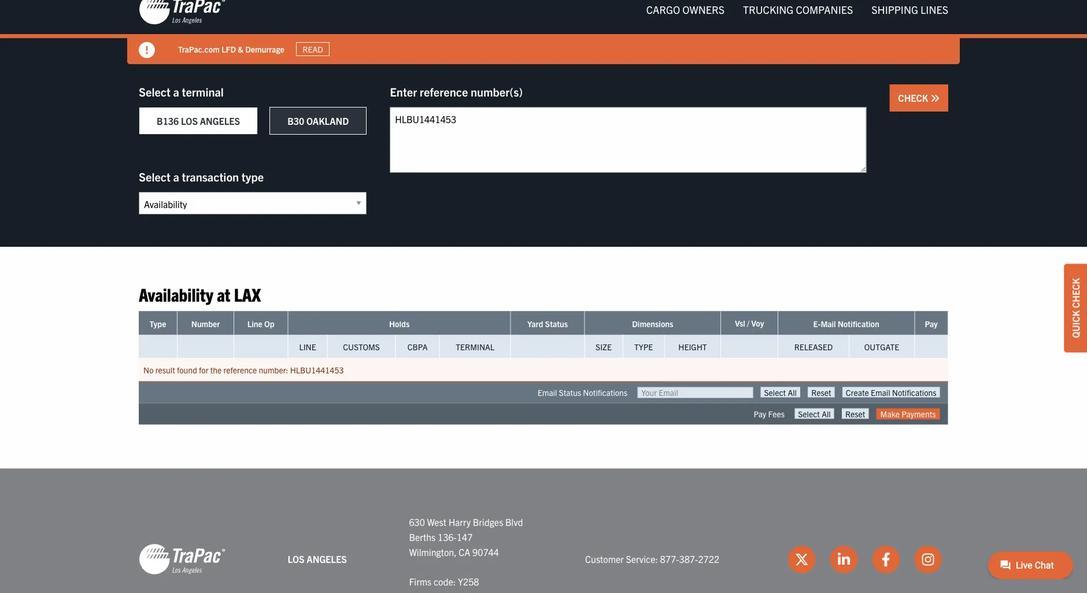 Task type: vqa. For each thing, say whether or not it's contained in the screenshot.
pool to the left
no



Task type: describe. For each thing, give the bounding box(es) containing it.
1 vertical spatial type
[[635, 342, 653, 352]]

enter reference number(s)
[[390, 84, 523, 99]]

notification
[[838, 319, 880, 329]]

trucking companies
[[744, 3, 854, 16]]

service:
[[626, 554, 658, 566]]

877-
[[661, 554, 680, 566]]

lax
[[234, 283, 261, 306]]

banner containing cargo owners
[[0, 0, 1088, 65]]

yard
[[528, 319, 544, 329]]

enter
[[390, 84, 417, 99]]

menu bar inside banner
[[637, 0, 958, 21]]

firms
[[409, 576, 432, 588]]

customer
[[586, 554, 624, 566]]

terminal
[[456, 342, 495, 352]]

availability
[[139, 283, 213, 306]]

lfd
[[222, 44, 236, 54]]

mail
[[821, 319, 836, 329]]

cbpa
[[408, 342, 428, 352]]

0 horizontal spatial reference
[[224, 365, 257, 375]]

no
[[144, 365, 154, 375]]

pay fees
[[754, 409, 785, 420]]

result
[[155, 365, 175, 375]]

pay for pay fees
[[754, 409, 767, 420]]

cargo owners
[[647, 3, 725, 16]]

b136
[[157, 115, 179, 127]]

hlbu1441453
[[290, 365, 344, 375]]

harry
[[449, 517, 471, 529]]

companies
[[796, 3, 854, 16]]

line op
[[248, 319, 275, 329]]

b30 oakland
[[288, 115, 349, 127]]

trucking
[[744, 3, 794, 16]]

select a terminal
[[139, 84, 224, 99]]

check inside button
[[899, 92, 931, 104]]

ca
[[459, 547, 471, 558]]

shipping lines
[[872, 3, 949, 16]]

email status notifications
[[538, 388, 628, 398]]

op
[[264, 319, 275, 329]]

quick
[[1071, 311, 1082, 338]]

y258
[[458, 576, 479, 588]]

a for terminal
[[173, 84, 179, 99]]

&
[[238, 44, 244, 54]]

check button
[[890, 85, 949, 112]]

147
[[457, 532, 473, 543]]

customer service: 877-387-2722
[[586, 554, 720, 566]]

notifications
[[583, 388, 628, 398]]

holds
[[389, 319, 410, 329]]

bridges
[[473, 517, 504, 529]]

line for line
[[299, 342, 316, 352]]

height
[[679, 342, 707, 352]]

vsl / voy
[[735, 318, 765, 329]]

angeles inside footer
[[307, 554, 347, 566]]

code:
[[434, 576, 456, 588]]

make payments
[[881, 409, 937, 420]]

availability at lax
[[139, 283, 261, 306]]

los inside footer
[[288, 554, 305, 566]]

630
[[409, 517, 425, 529]]

1 horizontal spatial check
[[1071, 278, 1082, 308]]

read
[[303, 44, 323, 55]]

a for transaction
[[173, 170, 179, 184]]

b30
[[288, 115, 304, 127]]

demurrage
[[245, 44, 285, 54]]

vsl
[[735, 318, 746, 329]]

387-
[[680, 554, 699, 566]]

b136 los angeles
[[157, 115, 240, 127]]

2722
[[699, 554, 720, 566]]

quick check link
[[1065, 264, 1088, 353]]

read link
[[296, 42, 330, 57]]

number
[[191, 319, 220, 329]]

2 los angeles image from the top
[[139, 544, 226, 576]]

the
[[210, 365, 222, 375]]

west
[[427, 517, 447, 529]]

pay for pay
[[926, 319, 938, 329]]

at
[[217, 283, 231, 306]]

select a transaction type
[[139, 170, 264, 184]]

0 horizontal spatial los
[[181, 115, 198, 127]]

trapac.com
[[178, 44, 220, 54]]

select for select a terminal
[[139, 84, 171, 99]]

email
[[538, 388, 557, 398]]

make
[[881, 409, 900, 420]]

yard status
[[528, 319, 568, 329]]

berths
[[409, 532, 436, 543]]



Task type: locate. For each thing, give the bounding box(es) containing it.
1 vertical spatial line
[[299, 342, 316, 352]]

select for select a transaction type
[[139, 170, 171, 184]]

0 vertical spatial reference
[[420, 84, 468, 99]]

los angeles image
[[139, 0, 226, 26], [139, 544, 226, 576]]

e-
[[814, 319, 821, 329]]

fees
[[769, 409, 785, 420]]

0 vertical spatial type
[[150, 319, 166, 329]]

line up hlbu1441453
[[299, 342, 316, 352]]

1 horizontal spatial solid image
[[931, 94, 940, 103]]

status right 'yard'
[[545, 319, 568, 329]]

0 horizontal spatial type
[[150, 319, 166, 329]]

1 vertical spatial los
[[288, 554, 305, 566]]

1 horizontal spatial los
[[288, 554, 305, 566]]

0 horizontal spatial line
[[248, 319, 263, 329]]

0 horizontal spatial pay
[[754, 409, 767, 420]]

1 los angeles image from the top
[[139, 0, 226, 26]]

released
[[795, 342, 833, 352]]

1 vertical spatial angeles
[[307, 554, 347, 566]]

wilmington,
[[409, 547, 457, 558]]

Your Email email field
[[638, 388, 754, 399]]

a left the transaction
[[173, 170, 179, 184]]

1 horizontal spatial angeles
[[307, 554, 347, 566]]

footer
[[0, 469, 1088, 594]]

0 vertical spatial angeles
[[200, 115, 240, 127]]

no result found for the reference number: hlbu1441453
[[144, 365, 344, 375]]

pay
[[926, 319, 938, 329], [754, 409, 767, 420]]

0 vertical spatial line
[[248, 319, 263, 329]]

cargo
[[647, 3, 681, 16]]

menu bar containing cargo owners
[[637, 0, 958, 21]]

oakland
[[307, 115, 349, 127]]

for
[[199, 365, 209, 375]]

found
[[177, 365, 197, 375]]

line left op
[[248, 319, 263, 329]]

reference right the
[[224, 365, 257, 375]]

0 vertical spatial select
[[139, 84, 171, 99]]

status for yard
[[545, 319, 568, 329]]

transaction
[[182, 170, 239, 184]]

shipping lines link
[[863, 0, 958, 21]]

0 vertical spatial solid image
[[139, 42, 155, 58]]

1 horizontal spatial reference
[[420, 84, 468, 99]]

1 vertical spatial los angeles image
[[139, 544, 226, 576]]

e-mail notification
[[814, 319, 880, 329]]

voy
[[752, 318, 765, 329]]

select up the b136
[[139, 84, 171, 99]]

line for line op
[[248, 319, 263, 329]]

los
[[181, 115, 198, 127], [288, 554, 305, 566]]

blvd
[[506, 517, 523, 529]]

make payments link
[[877, 409, 941, 420]]

cargo owners link
[[637, 0, 734, 21]]

payments
[[902, 409, 937, 420]]

lines
[[921, 3, 949, 16]]

0 horizontal spatial solid image
[[139, 42, 155, 58]]

status for email
[[559, 388, 582, 398]]

reference
[[420, 84, 468, 99], [224, 365, 257, 375]]

1 vertical spatial solid image
[[931, 94, 940, 103]]

solid image
[[139, 42, 155, 58], [931, 94, 940, 103]]

type down availability
[[150, 319, 166, 329]]

outgate
[[865, 342, 900, 352]]

1 horizontal spatial type
[[635, 342, 653, 352]]

0 vertical spatial los
[[181, 115, 198, 127]]

0 vertical spatial los angeles image
[[139, 0, 226, 26]]

0 vertical spatial status
[[545, 319, 568, 329]]

0 horizontal spatial angeles
[[200, 115, 240, 127]]

/
[[748, 318, 750, 329]]

136-
[[438, 532, 457, 543]]

owners
[[683, 3, 725, 16]]

status right email
[[559, 388, 582, 398]]

0 vertical spatial pay
[[926, 319, 938, 329]]

630 west harry bridges blvd berths 136-147 wilmington, ca 90744
[[409, 517, 523, 558]]

banner
[[0, 0, 1088, 65]]

solid image inside check button
[[931, 94, 940, 103]]

90744
[[473, 547, 499, 558]]

1 vertical spatial reference
[[224, 365, 257, 375]]

1 a from the top
[[173, 84, 179, 99]]

footer containing 630 west harry bridges blvd
[[0, 469, 1088, 594]]

1 vertical spatial check
[[1071, 278, 1082, 308]]

1 vertical spatial a
[[173, 170, 179, 184]]

a left "terminal"
[[173, 84, 179, 99]]

trucking companies link
[[734, 0, 863, 21]]

check
[[899, 92, 931, 104], [1071, 278, 1082, 308]]

trapac.com lfd & demurrage
[[178, 44, 285, 54]]

type
[[242, 170, 264, 184]]

angeles
[[200, 115, 240, 127], [307, 554, 347, 566]]

0 vertical spatial a
[[173, 84, 179, 99]]

1 vertical spatial pay
[[754, 409, 767, 420]]

1 select from the top
[[139, 84, 171, 99]]

2 select from the top
[[139, 170, 171, 184]]

firms code:  y258
[[409, 576, 479, 588]]

size
[[596, 342, 612, 352]]

0 vertical spatial check
[[899, 92, 931, 104]]

solid image inside banner
[[139, 42, 155, 58]]

status
[[545, 319, 568, 329], [559, 388, 582, 398]]

shipping
[[872, 3, 919, 16]]

customs
[[343, 342, 380, 352]]

None button
[[761, 388, 801, 398], [808, 388, 835, 398], [843, 388, 941, 398], [795, 409, 835, 420], [842, 409, 869, 420], [761, 388, 801, 398], [808, 388, 835, 398], [843, 388, 941, 398], [795, 409, 835, 420], [842, 409, 869, 420]]

terminal
[[182, 84, 224, 99]]

1 vertical spatial status
[[559, 388, 582, 398]]

menu bar
[[637, 0, 958, 21]]

reference right the enter
[[420, 84, 468, 99]]

1 vertical spatial select
[[139, 170, 171, 184]]

0 horizontal spatial check
[[899, 92, 931, 104]]

1 horizontal spatial pay
[[926, 319, 938, 329]]

1 horizontal spatial line
[[299, 342, 316, 352]]

2 a from the top
[[173, 170, 179, 184]]

select left the transaction
[[139, 170, 171, 184]]

los angeles
[[288, 554, 347, 566]]

number:
[[259, 365, 288, 375]]

dimensions
[[633, 319, 674, 329]]

line
[[248, 319, 263, 329], [299, 342, 316, 352]]

number(s)
[[471, 84, 523, 99]]

type down the dimensions
[[635, 342, 653, 352]]

Enter reference number(s) text field
[[390, 107, 867, 173]]



